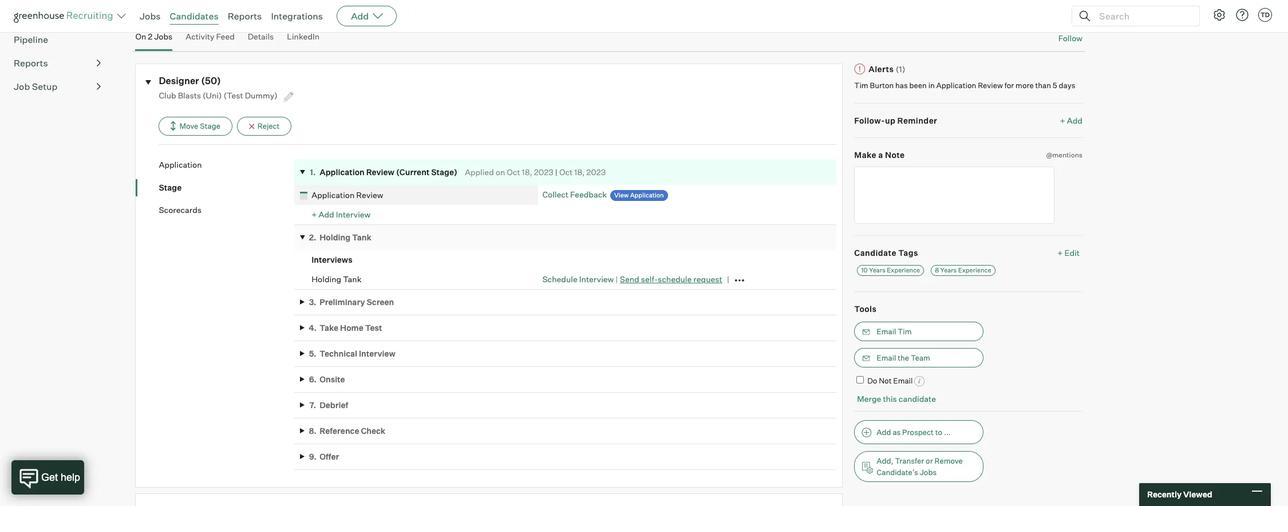 Task type: vqa. For each thing, say whether or not it's contained in the screenshot.


Task type: describe. For each thing, give the bounding box(es) containing it.
follow
[[1058, 33, 1083, 43]]

days
[[1059, 81, 1075, 90]]

0 horizontal spatial candidates link
[[14, 9, 101, 23]]

candidate
[[854, 248, 896, 257]]

follow link
[[1058, 33, 1083, 44]]

5
[[1053, 81, 1057, 90]]

10 years experience
[[861, 266, 920, 274]]

offer
[[320, 452, 339, 461]]

+ edit
[[1058, 248, 1080, 257]]

tools
[[854, 304, 877, 314]]

add,
[[877, 456, 893, 465]]

reject button
[[237, 117, 292, 136]]

(50)
[[201, 75, 221, 86]]

+ for + add
[[1060, 115, 1065, 125]]

+ for + edit
[[1058, 248, 1063, 257]]

a for make
[[878, 150, 883, 160]]

10 years experience link
[[857, 265, 924, 276]]

pipeline
[[14, 34, 48, 45]]

interview for 5. technical interview
[[359, 349, 396, 358]]

this
[[883, 394, 897, 404]]

experience for 8 years experience
[[958, 266, 991, 274]]

1 vertical spatial jobs
[[154, 32, 173, 41]]

add as prospect to ...
[[877, 428, 951, 437]]

add for add a headline
[[135, 7, 151, 17]]

tim inside button
[[898, 327, 912, 336]]

6.
[[309, 374, 316, 384]]

candidate's
[[877, 468, 918, 477]]

in
[[928, 81, 935, 90]]

add, transfer or remove candidate's jobs
[[877, 456, 963, 477]]

1 vertical spatial tank
[[343, 274, 362, 284]]

8 years experience
[[935, 266, 991, 274]]

has
[[895, 81, 908, 90]]

application up the + add interview
[[312, 190, 355, 200]]

add for add as prospect to ...
[[877, 428, 891, 437]]

applied on  oct 18, 2023 | oct 18, 2023
[[465, 167, 606, 177]]

0 vertical spatial tank
[[352, 232, 372, 242]]

interview for + add interview
[[336, 210, 371, 219]]

add, transfer or remove candidate's jobs button
[[854, 451, 984, 482]]

send self-schedule request link
[[620, 274, 722, 284]]

+ add interview link
[[312, 210, 371, 219]]

job setup link
[[14, 80, 101, 93]]

2 candidates from the left
[[14, 10, 64, 22]]

transfer
[[895, 456, 924, 465]]

alerts
[[869, 64, 894, 74]]

applied
[[465, 167, 494, 177]]

been
[[909, 81, 927, 90]]

configure image
[[1213, 8, 1226, 22]]

activity feed link
[[186, 32, 235, 48]]

1 candidates from the left
[[170, 10, 218, 22]]

a for add
[[153, 7, 157, 17]]

alerts (1)
[[869, 64, 906, 74]]

email tim button
[[854, 322, 984, 341]]

email for email the team
[[877, 353, 896, 362]]

note
[[885, 150, 905, 160]]

make
[[854, 150, 877, 160]]

2 2023 from the left
[[586, 167, 606, 177]]

0 vertical spatial holding
[[320, 232, 350, 242]]

do not email
[[867, 376, 913, 385]]

for
[[1005, 81, 1014, 90]]

job setup
[[14, 81, 57, 92]]

dummy)
[[245, 91, 278, 100]]

2 vertical spatial email
[[893, 376, 913, 385]]

0 vertical spatial review
[[978, 81, 1003, 90]]

5.
[[309, 349, 316, 358]]

0 vertical spatial |
[[555, 167, 558, 177]]

prospect
[[902, 428, 934, 437]]

linkedin link
[[287, 32, 320, 48]]

schedule
[[542, 274, 577, 284]]

integrations
[[271, 10, 323, 22]]

application right in
[[936, 81, 976, 90]]

+ for + add interview
[[312, 210, 317, 219]]

(test
[[224, 91, 243, 100]]

burton
[[870, 81, 894, 90]]

interviews
[[312, 255, 352, 265]]

or
[[926, 456, 933, 465]]

email the team
[[877, 353, 930, 362]]

linkedin
[[287, 32, 320, 41]]

application right view
[[630, 191, 664, 199]]

than
[[1035, 81, 1051, 90]]

preliminary
[[320, 297, 365, 307]]

team
[[911, 353, 930, 362]]

add button
[[337, 6, 397, 26]]

8. reference check
[[309, 426, 385, 436]]

not
[[879, 376, 892, 385]]

1 horizontal spatial candidates link
[[170, 10, 218, 22]]

1 2023 from the left
[[534, 167, 553, 177]]

home
[[340, 323, 363, 333]]

1 vertical spatial |
[[616, 274, 618, 284]]

reports link for job setup link
[[14, 56, 101, 70]]

make a note
[[854, 150, 905, 160]]

schedule interview link
[[542, 274, 614, 284]]

4. take home test
[[309, 323, 382, 333]]

0 horizontal spatial reports
[[14, 57, 48, 69]]

designer
[[159, 75, 199, 86]]

on 2 jobs
[[135, 32, 173, 41]]

on
[[496, 167, 505, 177]]

2 18, from the left
[[574, 167, 585, 177]]

Search text field
[[1096, 8, 1189, 24]]

move stage
[[179, 121, 220, 131]]

scorecards
[[159, 205, 202, 215]]

stage inside button
[[200, 121, 220, 131]]

1 vertical spatial holding
[[312, 274, 341, 284]]

5. technical interview
[[309, 349, 396, 358]]

2
[[148, 32, 152, 41]]



Task type: locate. For each thing, give the bounding box(es) containing it.
@mentions link
[[1046, 149, 1083, 161]]

application
[[936, 81, 976, 90], [159, 160, 202, 170], [320, 167, 365, 177], [312, 190, 355, 200], [630, 191, 664, 199]]

3.
[[309, 297, 316, 307]]

years right '8'
[[940, 266, 957, 274]]

+ up @mentions
[[1060, 115, 1065, 125]]

follow-up reminder
[[854, 115, 937, 125]]

application link
[[159, 159, 294, 170]]

details
[[248, 32, 274, 41]]

years inside 10 years experience link
[[869, 266, 886, 274]]

test
[[365, 323, 382, 333]]

0 vertical spatial a
[[153, 7, 157, 17]]

experience inside 10 years experience link
[[887, 266, 920, 274]]

1 vertical spatial tim
[[898, 327, 912, 336]]

interview left send
[[579, 274, 614, 284]]

candidates up pipeline
[[14, 10, 64, 22]]

oct up the collect feedback
[[559, 167, 573, 177]]

2 vertical spatial jobs
[[920, 468, 937, 477]]

tim up the
[[898, 327, 912, 336]]

9. offer
[[309, 452, 339, 461]]

headline
[[159, 7, 191, 17]]

experience for 10 years experience
[[887, 266, 920, 274]]

email
[[877, 327, 896, 336], [877, 353, 896, 362], [893, 376, 913, 385]]

reports link up job setup link
[[14, 56, 101, 70]]

holding down interviews
[[312, 274, 341, 284]]

+
[[1060, 115, 1065, 125], [312, 210, 317, 219], [1058, 248, 1063, 257]]

holding
[[320, 232, 350, 242], [312, 274, 341, 284]]

experience inside 8 years experience link
[[958, 266, 991, 274]]

td button
[[1256, 6, 1274, 24]]

candidates link
[[14, 9, 101, 23], [170, 10, 218, 22]]

1 horizontal spatial years
[[940, 266, 957, 274]]

club
[[159, 91, 176, 100]]

| up 'collect' at the left of page
[[555, 167, 558, 177]]

4.
[[309, 323, 317, 333]]

0 vertical spatial jobs
[[140, 10, 161, 22]]

on
[[135, 32, 146, 41]]

1 horizontal spatial |
[[616, 274, 618, 284]]

email tim
[[877, 327, 912, 336]]

more
[[1016, 81, 1034, 90]]

Do Not Email checkbox
[[857, 376, 864, 383]]

jobs inside 'add, transfer or remove candidate's jobs'
[[920, 468, 937, 477]]

6. onsite
[[309, 374, 345, 384]]

1 vertical spatial review
[[366, 167, 394, 177]]

email for email tim
[[877, 327, 896, 336]]

0 horizontal spatial a
[[153, 7, 157, 17]]

candidate
[[899, 394, 936, 404]]

2 vertical spatial interview
[[359, 349, 396, 358]]

merge this candidate link
[[857, 394, 936, 404]]

move stage button
[[159, 117, 232, 136]]

years for 10
[[869, 266, 886, 274]]

0 horizontal spatial tim
[[854, 81, 868, 90]]

application inside "link"
[[159, 160, 202, 170]]

1 vertical spatial email
[[877, 353, 896, 362]]

2 vertical spatial review
[[356, 190, 383, 200]]

review
[[978, 81, 1003, 90], [366, 167, 394, 177], [356, 190, 383, 200]]

candidates up activity
[[170, 10, 218, 22]]

edit
[[1065, 248, 1080, 257]]

stage link
[[159, 182, 294, 193]]

reports up 'details'
[[228, 10, 262, 22]]

1 horizontal spatial tim
[[898, 327, 912, 336]]

a
[[153, 7, 157, 17], [878, 150, 883, 160]]

1 horizontal spatial reports
[[228, 10, 262, 22]]

2 oct from the left
[[559, 167, 573, 177]]

reports link for 'integrations' link on the left
[[228, 10, 262, 22]]

as
[[893, 428, 901, 437]]

a left "headline"
[[153, 7, 157, 17]]

+ left edit
[[1058, 248, 1063, 257]]

candidates link up pipeline link
[[14, 9, 101, 23]]

2 experience from the left
[[958, 266, 991, 274]]

td
[[1261, 11, 1270, 19]]

1 oct from the left
[[507, 167, 520, 177]]

None text field
[[854, 166, 1055, 224]]

view application
[[614, 191, 664, 199]]

application up application review at left top
[[320, 167, 365, 177]]

view application link
[[610, 190, 668, 201]]

0 vertical spatial reports link
[[228, 10, 262, 22]]

1 horizontal spatial 18,
[[574, 167, 585, 177]]

experience down tags
[[887, 266, 920, 274]]

email up email the team on the bottom right
[[877, 327, 896, 336]]

candidate tags
[[854, 248, 918, 257]]

tim burton has been in application review for more than 5 days
[[854, 81, 1075, 90]]

18, up the collect feedback
[[574, 167, 585, 177]]

0 vertical spatial email
[[877, 327, 896, 336]]

18, right on
[[522, 167, 532, 177]]

2 years from the left
[[940, 266, 957, 274]]

8
[[935, 266, 939, 274]]

schedule
[[658, 274, 692, 284]]

0 horizontal spatial |
[[555, 167, 558, 177]]

0 horizontal spatial 18,
[[522, 167, 532, 177]]

feedback
[[570, 190, 607, 199]]

email right 'not'
[[893, 376, 913, 385]]

|
[[555, 167, 558, 177], [616, 274, 618, 284]]

details link
[[248, 32, 274, 48]]

interview down test
[[359, 349, 396, 358]]

1 years from the left
[[869, 266, 886, 274]]

application review
[[312, 190, 383, 200]]

1 vertical spatial reports link
[[14, 56, 101, 70]]

1 experience from the left
[[887, 266, 920, 274]]

stage
[[200, 121, 220, 131], [159, 182, 182, 192]]

application down move
[[159, 160, 202, 170]]

+ add interview
[[312, 210, 371, 219]]

holding right 2. at the top of page
[[320, 232, 350, 242]]

0 vertical spatial stage
[[200, 121, 220, 131]]

1 horizontal spatial experience
[[958, 266, 991, 274]]

jobs right 2
[[154, 32, 173, 41]]

0 horizontal spatial reports link
[[14, 56, 101, 70]]

move
[[179, 121, 198, 131]]

jobs link
[[140, 10, 161, 22]]

stage up scorecards
[[159, 182, 182, 192]]

screen
[[367, 297, 394, 307]]

years right 10
[[869, 266, 886, 274]]

0 vertical spatial reports
[[228, 10, 262, 22]]

(1)
[[896, 64, 906, 74]]

1 vertical spatial a
[[878, 150, 883, 160]]

1 horizontal spatial oct
[[559, 167, 573, 177]]

review left 'for'
[[978, 81, 1003, 90]]

0 horizontal spatial stage
[[159, 182, 182, 192]]

2023 up feedback
[[586, 167, 606, 177]]

@mentions
[[1046, 151, 1083, 159]]

tank down + add interview 'link'
[[352, 232, 372, 242]]

reject
[[258, 121, 280, 131]]

recently
[[1147, 490, 1182, 499]]

review down 1. application review (current stage)
[[356, 190, 383, 200]]

candidates link up activity
[[170, 10, 218, 22]]

tank
[[352, 232, 372, 242], [343, 274, 362, 284]]

tags
[[898, 248, 918, 257]]

stage)
[[431, 167, 457, 177]]

remove
[[935, 456, 963, 465]]

0 horizontal spatial years
[[869, 266, 886, 274]]

collect feedback
[[542, 190, 607, 199]]

follow-
[[854, 115, 885, 125]]

7. debrief
[[309, 400, 348, 410]]

| left send
[[616, 274, 618, 284]]

setup
[[32, 81, 57, 92]]

reports link up 'details'
[[228, 10, 262, 22]]

1. application review (current stage)
[[310, 167, 457, 177]]

up
[[885, 115, 896, 125]]

1 horizontal spatial candidates
[[170, 10, 218, 22]]

0 horizontal spatial experience
[[887, 266, 920, 274]]

email left the
[[877, 353, 896, 362]]

0 horizontal spatial candidates
[[14, 10, 64, 22]]

2.
[[309, 232, 316, 242]]

experience right '8'
[[958, 266, 991, 274]]

add inside popup button
[[351, 10, 369, 22]]

(current
[[396, 167, 430, 177]]

reference
[[320, 426, 359, 436]]

0 vertical spatial tim
[[854, 81, 868, 90]]

collect feedback link
[[542, 190, 607, 199]]

years for 8
[[940, 266, 957, 274]]

greenhouse recruiting image
[[14, 9, 117, 23]]

reminder
[[897, 115, 937, 125]]

1 vertical spatial stage
[[159, 182, 182, 192]]

1 horizontal spatial 2023
[[586, 167, 606, 177]]

tank up 3. preliminary screen at the left bottom
[[343, 274, 362, 284]]

a left note
[[878, 150, 883, 160]]

10
[[861, 266, 868, 274]]

job
[[14, 81, 30, 92]]

jobs up 2
[[140, 10, 161, 22]]

tim left burton
[[854, 81, 868, 90]]

integrations link
[[271, 10, 323, 22]]

collect
[[542, 190, 569, 199]]

1 horizontal spatial a
[[878, 150, 883, 160]]

activity
[[186, 32, 214, 41]]

2 vertical spatial +
[[1058, 248, 1063, 257]]

1 horizontal spatial stage
[[200, 121, 220, 131]]

1 18, from the left
[[522, 167, 532, 177]]

on 2 jobs link
[[135, 32, 173, 48]]

0 horizontal spatial oct
[[507, 167, 520, 177]]

0 vertical spatial +
[[1060, 115, 1065, 125]]

interview down application review at left top
[[336, 210, 371, 219]]

check
[[361, 426, 385, 436]]

jobs down the or
[[920, 468, 937, 477]]

+ up 2. at the top of page
[[312, 210, 317, 219]]

add inside button
[[877, 428, 891, 437]]

1 vertical spatial +
[[312, 210, 317, 219]]

2023 up 'collect' at the left of page
[[534, 167, 553, 177]]

1 horizontal spatial reports link
[[228, 10, 262, 22]]

candidates
[[170, 10, 218, 22], [14, 10, 64, 22]]

club blasts (uni) (test dummy)
[[159, 91, 279, 100]]

oct right on
[[507, 167, 520, 177]]

add for add
[[351, 10, 369, 22]]

years inside 8 years experience link
[[940, 266, 957, 274]]

0 horizontal spatial 2023
[[534, 167, 553, 177]]

designer (50)
[[159, 75, 221, 86]]

add as prospect to ... button
[[854, 420, 984, 444]]

technical
[[320, 349, 357, 358]]

reports down pipeline
[[14, 57, 48, 69]]

0 vertical spatial interview
[[336, 210, 371, 219]]

send
[[620, 274, 639, 284]]

tim
[[854, 81, 868, 90], [898, 327, 912, 336]]

1 vertical spatial reports
[[14, 57, 48, 69]]

stage right move
[[200, 121, 220, 131]]

review left (current
[[366, 167, 394, 177]]

1 vertical spatial interview
[[579, 274, 614, 284]]

2. holding tank
[[309, 232, 372, 242]]



